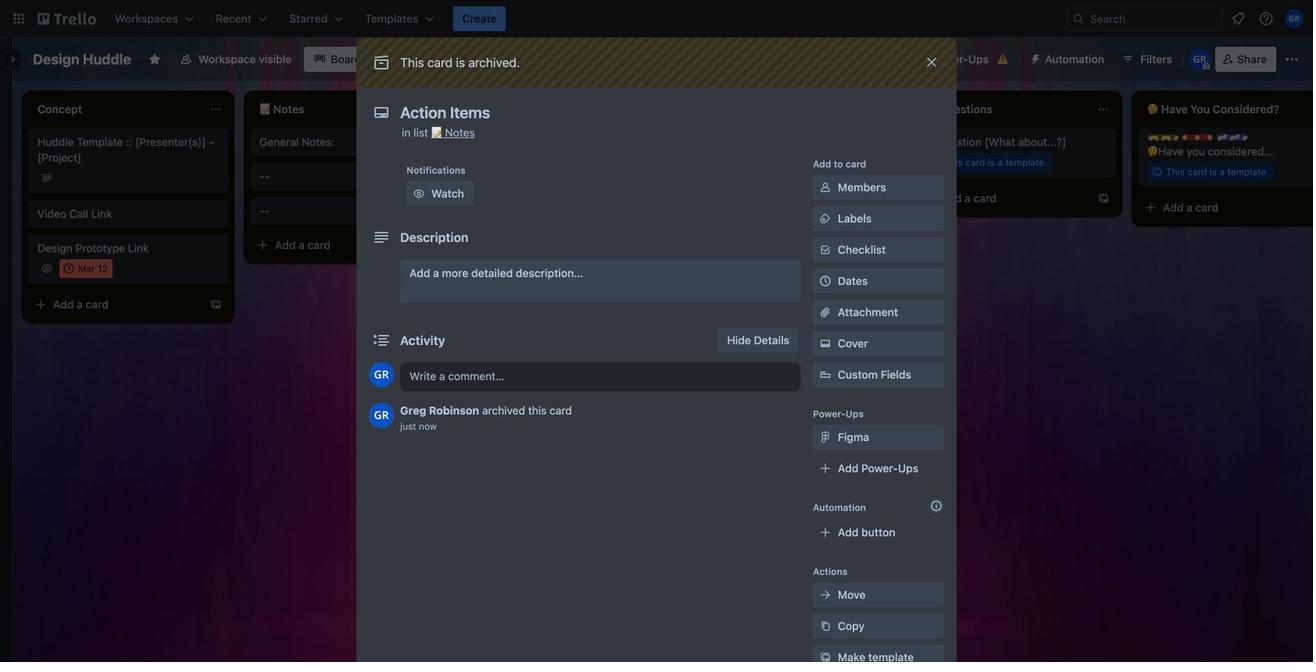 Task type: vqa. For each thing, say whether or not it's contained in the screenshot.
Show menu icon
yes



Task type: locate. For each thing, give the bounding box(es) containing it.
0 vertical spatial greg robinson (gregrobinson96) image
[[1189, 48, 1211, 70]]

1 vertical spatial greg robinson (gregrobinson96) image
[[369, 363, 394, 388]]

create from template… image
[[875, 192, 888, 205], [1097, 192, 1110, 205]]

0 horizontal spatial create from template… image
[[209, 299, 222, 311]]

None checkbox
[[59, 260, 112, 278]]

Search field
[[1085, 7, 1222, 30]]

0 notifications image
[[1229, 9, 1247, 28]]

create from template… image
[[431, 239, 444, 252], [209, 299, 222, 311]]

sm image
[[818, 180, 833, 195], [411, 186, 427, 202], [818, 336, 833, 352], [818, 619, 833, 635], [818, 650, 833, 663]]

star or unstar board image
[[148, 53, 161, 66]]

primary element
[[0, 0, 1313, 38]]

1 horizontal spatial greg robinson (gregrobinson96) image
[[1285, 9, 1304, 28]]

1 horizontal spatial greg robinson (gregrobinson96) image
[[1189, 48, 1211, 70]]

0 horizontal spatial create from template… image
[[875, 192, 888, 205]]

1 vertical spatial greg robinson (gregrobinson96) image
[[369, 403, 394, 428]]

greg robinson (gregrobinson96) image
[[1285, 9, 1304, 28], [369, 403, 394, 428]]

sm image
[[1023, 47, 1045, 69], [818, 211, 833, 227], [818, 430, 833, 446], [818, 588, 833, 603]]

None text field
[[392, 98, 908, 127]]

open information menu image
[[1258, 11, 1274, 27]]

1 vertical spatial create from template… image
[[209, 299, 222, 311]]

greg robinson (gregrobinson96) image
[[1189, 48, 1211, 70], [369, 363, 394, 388]]

search image
[[1072, 13, 1085, 25]]

1 horizontal spatial create from template… image
[[431, 239, 444, 252]]

1 horizontal spatial create from template… image
[[1097, 192, 1110, 205]]



Task type: describe. For each thing, give the bounding box(es) containing it.
Board name text field
[[25, 47, 139, 72]]

Write a comment text field
[[400, 363, 800, 391]]

color: red, title: none image
[[1182, 134, 1213, 141]]

1 create from template… image from the left
[[875, 192, 888, 205]]

0 horizontal spatial greg robinson (gregrobinson96) image
[[369, 403, 394, 428]]

customize views image
[[379, 52, 394, 67]]

color: purple, title: none image
[[1216, 134, 1247, 141]]

show menu image
[[1284, 52, 1300, 67]]

0 vertical spatial greg robinson (gregrobinson96) image
[[1285, 9, 1304, 28]]

color: yellow, title: none image
[[1147, 134, 1179, 141]]

2 create from template… image from the left
[[1097, 192, 1110, 205]]

0 horizontal spatial greg robinson (gregrobinson96) image
[[369, 363, 394, 388]]

0 vertical spatial create from template… image
[[431, 239, 444, 252]]



